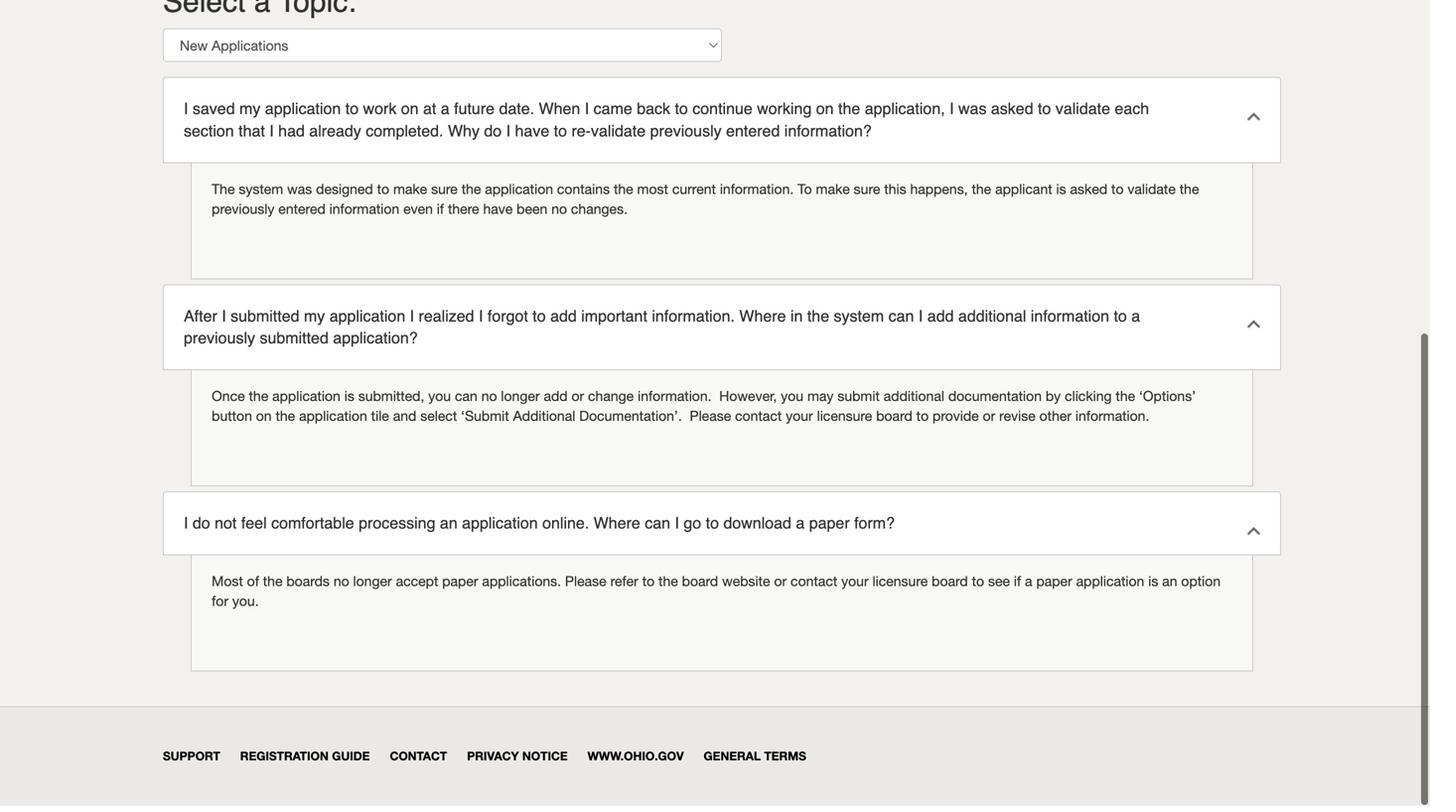 Task type: describe. For each thing, give the bounding box(es) containing it.
most
[[637, 182, 668, 198]]

once the application is submitted, you can no longer add or change information.  however, you may submit additional documentation by clicking the 'options' button on the application tile and select 'submit additional documentation'.  please contact your licensure board to provide or revise other information.
[[212, 389, 1196, 426]]

even
[[403, 202, 433, 218]]

paper inside 'refer to the board website or contact your licensure board to see if a paper application is an option for you.'
[[1036, 575, 1073, 591]]

or inside 'refer to the board website or contact your licensure board to see if a paper application is an option for you.'
[[774, 575, 787, 591]]

submit
[[838, 389, 880, 406]]

0 horizontal spatial paper
[[442, 575, 478, 591]]

0 vertical spatial submitted
[[231, 308, 299, 327]]

my inside i saved my application to work on at a future date. when i came back to continue working on the application, i was asked to validate each section that i had already completed. why do i have to re-validate previously entered information?
[[239, 101, 261, 119]]

see
[[988, 575, 1010, 591]]

privacy notice link
[[467, 751, 568, 765]]

1 you from the left
[[428, 389, 451, 406]]

application?
[[333, 330, 418, 349]]

had
[[278, 123, 305, 141]]

the inside i saved my application to work on at a future date. when i came back to continue working on the application, i was asked to validate each section that i had already completed. why do i have to re-validate previously entered information?
[[838, 101, 860, 119]]

no inside the system was designed to make sure the application contains the most current information. to make sure this happens, the applicant is asked to validate the previously entered information even if there have been no changes.
[[551, 202, 567, 218]]

general
[[704, 751, 761, 765]]

previously inside the system was designed to make sure the application contains the most current information. to make sure this happens, the applicant is asked to validate the previously entered information even if there have been no changes.
[[212, 202, 275, 218]]

application left tile
[[299, 409, 367, 426]]

2 make from the left
[[816, 182, 850, 198]]

information. inside the system was designed to make sure the application contains the most current information. to make sure this happens, the applicant is asked to validate the previously entered information even if there have been no changes.
[[720, 182, 794, 198]]

1 vertical spatial do
[[193, 516, 210, 534]]

submitted,
[[358, 389, 425, 406]]

board inside once the application is submitted, you can no longer add or change information.  however, you may submit additional documentation by clicking the 'options' button on the application tile and select 'submit additional documentation'.  please contact your licensure board to provide or revise other information.
[[876, 409, 913, 426]]

came
[[594, 101, 633, 119]]

there
[[448, 202, 479, 218]]

your inside 'refer to the board website or contact your licensure board to see if a paper application is an option for you.'
[[841, 575, 869, 591]]

1 vertical spatial validate
[[591, 123, 646, 141]]

2 vertical spatial no
[[334, 575, 349, 591]]

this
[[884, 182, 907, 198]]

2 horizontal spatial board
[[932, 575, 968, 591]]

change
[[588, 389, 634, 406]]

back
[[637, 101, 671, 119]]

additional
[[513, 409, 575, 426]]

the system was designed to make sure the application contains the most current information. to make sure this happens, the applicant is asked to validate the previously entered information even if there have been no changes.
[[212, 182, 1199, 218]]

most of the boards no longer accept paper applications. please
[[212, 575, 610, 591]]

option
[[1182, 575, 1221, 591]]

processing
[[359, 516, 436, 534]]

application,
[[865, 101, 945, 119]]

additional inside once the application is submitted, you can no longer add or change information.  however, you may submit additional documentation by clicking the 'options' button on the application tile and select 'submit additional documentation'.  please contact your licensure board to provide or revise other information.
[[884, 389, 945, 406]]

0 horizontal spatial longer
[[353, 575, 392, 591]]

contact inside once the application is submitted, you can no longer add or change information.  however, you may submit additional documentation by clicking the 'options' button on the application tile and select 'submit additional documentation'.  please contact your licensure board to provide or revise other information.
[[735, 409, 782, 426]]

0 horizontal spatial please
[[565, 575, 607, 591]]

revise
[[999, 409, 1036, 426]]

to
[[798, 182, 812, 198]]

form?
[[854, 516, 895, 534]]

why
[[448, 123, 480, 141]]

information inside after i submitted my application i realized i forgot to add important information. where in the system can i add additional information to a previously submitted application?
[[1031, 308, 1110, 327]]

1 horizontal spatial on
[[401, 101, 419, 119]]

date.
[[499, 101, 534, 119]]

system inside after i submitted my application i realized i forgot to add important information. where in the system can i add additional information to a previously submitted application?
[[834, 308, 884, 327]]

can inside after i submitted my application i realized i forgot to add important information. where in the system can i add additional information to a previously submitted application?
[[889, 308, 914, 327]]

forgot
[[488, 308, 528, 327]]

for
[[212, 595, 228, 611]]

do inside i saved my application to work on at a future date. when i came back to continue working on the application, i was asked to validate each section that i had already completed. why do i have to re-validate previously entered information?
[[484, 123, 502, 141]]

boards
[[286, 575, 330, 591]]

changes.
[[571, 202, 628, 218]]

terms
[[764, 751, 806, 765]]

please inside once the application is submitted, you can no longer add or change information.  however, you may submit additional documentation by clicking the 'options' button on the application tile and select 'submit additional documentation'.  please contact your licensure board to provide or revise other information.
[[690, 409, 731, 426]]

online.
[[542, 516, 589, 534]]

designed
[[316, 182, 373, 198]]

is inside 'refer to the board website or contact your licensure board to see if a paper application is an option for you.'
[[1149, 575, 1159, 591]]

i do not feel comfortable processing an application online. where can i go to download a paper form?
[[184, 516, 895, 534]]

already
[[309, 123, 361, 141]]

after i submitted my application i realized i forgot to add important information. where in the system can i add additional information to a previously submitted application?
[[184, 308, 1141, 349]]

information?
[[785, 123, 872, 141]]

most
[[212, 575, 243, 591]]

other
[[1040, 409, 1072, 426]]

registration guide
[[240, 751, 370, 765]]

contact link
[[390, 751, 447, 765]]

privacy notice
[[467, 751, 568, 765]]

in
[[791, 308, 803, 327]]

you.
[[232, 595, 259, 611]]

an inside 'refer to the board website or contact your licensure board to see if a paper application is an option for you.'
[[1162, 575, 1178, 591]]

comfortable
[[271, 516, 354, 534]]

0 horizontal spatial or
[[572, 389, 584, 406]]

future
[[454, 101, 495, 119]]

application up applications.
[[462, 516, 538, 534]]

general terms link
[[704, 751, 806, 765]]

add left important at top left
[[550, 308, 577, 327]]

the inside 'refer to the board website or contact your licensure board to see if a paper application is an option for you.'
[[659, 575, 678, 591]]

registration
[[240, 751, 329, 765]]

section
[[184, 123, 234, 141]]

a inside 'refer to the board website or contact your licensure board to see if a paper application is an option for you.'
[[1025, 575, 1033, 591]]

completed.
[[366, 123, 444, 141]]

was inside the system was designed to make sure the application contains the most current information. to make sure this happens, the applicant is asked to validate the previously entered information even if there have been no changes.
[[287, 182, 312, 198]]

entered inside the system was designed to make sure the application contains the most current information. to make sure this happens, the applicant is asked to validate the previously entered information even if there have been no changes.
[[278, 202, 326, 218]]

system inside the system was designed to make sure the application contains the most current information. to make sure this happens, the applicant is asked to validate the previously entered information even if there have been no changes.
[[239, 182, 283, 198]]

add up documentation
[[928, 308, 954, 327]]

realized
[[419, 308, 474, 327]]

documentation
[[948, 389, 1042, 406]]

of
[[247, 575, 259, 591]]

button
[[212, 409, 252, 426]]

'options'
[[1139, 389, 1196, 406]]

working
[[757, 101, 812, 119]]

current
[[672, 182, 716, 198]]

a right download
[[796, 516, 805, 534]]

is inside once the application is submitted, you can no longer add or change information.  however, you may submit additional documentation by clicking the 'options' button on the application tile and select 'submit additional documentation'.  please contact your licensure board to provide or revise other information.
[[344, 389, 354, 406]]

select
[[420, 409, 457, 426]]

by
[[1046, 389, 1061, 406]]

not
[[215, 516, 237, 534]]

information. inside once the application is submitted, you can no longer add or change information.  however, you may submit additional documentation by clicking the 'options' button on the application tile and select 'submit additional documentation'.  please contact your licensure board to provide or revise other information.
[[1076, 409, 1150, 426]]

website
[[722, 575, 770, 591]]

application inside the system was designed to make sure the application contains the most current information. to make sure this happens, the applicant is asked to validate the previously entered information even if there have been no changes.
[[485, 182, 553, 198]]

contains
[[557, 182, 610, 198]]

clicking
[[1065, 389, 1112, 406]]

happens,
[[910, 182, 968, 198]]

contact
[[390, 751, 447, 765]]



Task type: vqa. For each thing, say whether or not it's contained in the screenshot.
Create a new eLicense.Ohio.Gov account associated with your existing Ohio professional licenses. In the event you do not have the required security code, click the 'Obtain Security Code' button. on the left top
no



Task type: locate. For each thing, give the bounding box(es) containing it.
on
[[401, 101, 419, 119], [816, 101, 834, 119], [256, 409, 272, 426]]

0 horizontal spatial if
[[437, 202, 444, 218]]

system
[[239, 182, 283, 198], [834, 308, 884, 327]]

do
[[484, 123, 502, 141], [193, 516, 210, 534]]

your down form?
[[841, 575, 869, 591]]

submitted right after
[[231, 308, 299, 327]]

application inside after i submitted my application i realized i forgot to add important information. where in the system can i add additional information to a previously submitted application?
[[329, 308, 405, 327]]

1 horizontal spatial entered
[[726, 123, 780, 141]]

0 horizontal spatial you
[[428, 389, 451, 406]]

accept
[[396, 575, 438, 591]]

1 horizontal spatial or
[[774, 575, 787, 591]]

0 vertical spatial entered
[[726, 123, 780, 141]]

work
[[363, 101, 397, 119]]

application right once
[[272, 389, 341, 406]]

you left may
[[781, 389, 804, 406]]

1 horizontal spatial can
[[645, 516, 671, 534]]

0 horizontal spatial system
[[239, 182, 283, 198]]

1 horizontal spatial board
[[876, 409, 913, 426]]

1 vertical spatial submitted
[[260, 330, 329, 349]]

2 horizontal spatial validate
[[1128, 182, 1176, 198]]

where right "online."
[[594, 516, 641, 534]]

0 horizontal spatial is
[[344, 389, 354, 406]]

have left been
[[483, 202, 513, 218]]

application up had at the top left
[[265, 101, 341, 119]]

1 vertical spatial my
[[304, 308, 325, 327]]

previously down back
[[650, 123, 722, 141]]

a inside after i submitted my application i realized i forgot to add important information. where in the system can i add additional information to a previously submitted application?
[[1132, 308, 1141, 327]]

is left option
[[1149, 575, 1159, 591]]

was right application, on the right top of page
[[959, 101, 987, 119]]

1 vertical spatial longer
[[353, 575, 392, 591]]

1 vertical spatial please
[[565, 575, 607, 591]]

paper left form?
[[809, 516, 850, 534]]

or left the change
[[572, 389, 584, 406]]

previously inside after i submitted my application i realized i forgot to add important information. where in the system can i add additional information to a previously submitted application?
[[184, 330, 255, 349]]

an
[[440, 516, 458, 534], [1162, 575, 1178, 591]]

or down documentation
[[983, 409, 996, 426]]

is left submitted,
[[344, 389, 354, 406]]

entered down 'designed' at the top of page
[[278, 202, 326, 218]]

privacy
[[467, 751, 519, 765]]

a
[[441, 101, 450, 119], [1132, 308, 1141, 327], [796, 516, 805, 534], [1025, 575, 1033, 591]]

0 horizontal spatial additional
[[884, 389, 945, 406]]

1 vertical spatial or
[[983, 409, 996, 426]]

can inside once the application is submitted, you can no longer add or change information.  however, you may submit additional documentation by clicking the 'options' button on the application tile and select 'submit additional documentation'.  please contact your licensure board to provide or revise other information.
[[455, 389, 478, 406]]

you
[[428, 389, 451, 406], [781, 389, 804, 406]]

1 vertical spatial information.
[[652, 308, 735, 327]]

0 vertical spatial do
[[484, 123, 502, 141]]

on up the information?
[[816, 101, 834, 119]]

a up the 'options'
[[1132, 308, 1141, 327]]

2 horizontal spatial no
[[551, 202, 567, 218]]

information inside the system was designed to make sure the application contains the most current information. to make sure this happens, the applicant is asked to validate the previously entered information even if there have been no changes.
[[329, 202, 400, 218]]

0 vertical spatial additional
[[958, 308, 1027, 327]]

at
[[423, 101, 436, 119]]

on inside once the application is submitted, you can no longer add or change information.  however, you may submit additional documentation by clicking the 'options' button on the application tile and select 'submit additional documentation'.  please contact your licensure board to provide or revise other information.
[[256, 409, 272, 426]]

0 horizontal spatial board
[[682, 575, 718, 591]]

0 vertical spatial my
[[239, 101, 261, 119]]

information down 'designed' at the top of page
[[329, 202, 400, 218]]

0 vertical spatial where
[[739, 308, 786, 327]]

longer inside once the application is submitted, you can no longer add or change information.  however, you may submit additional documentation by clicking the 'options' button on the application tile and select 'submit additional documentation'.  please contact your licensure board to provide or revise other information.
[[501, 389, 540, 406]]

licensure inside once the application is submitted, you can no longer add or change information.  however, you may submit additional documentation by clicking the 'options' button on the application tile and select 'submit additional documentation'.  please contact your licensure board to provide or revise other information.
[[817, 409, 872, 426]]

1 horizontal spatial validate
[[1056, 101, 1111, 119]]

asked up the applicant
[[991, 101, 1034, 119]]

may
[[808, 389, 834, 406]]

on right button
[[256, 409, 272, 426]]

submitted left application?
[[260, 330, 329, 349]]

paper
[[809, 516, 850, 534], [442, 575, 478, 591], [1036, 575, 1073, 591]]

application up application?
[[329, 308, 405, 327]]

was
[[959, 101, 987, 119], [287, 182, 312, 198]]

the
[[838, 101, 860, 119], [462, 182, 481, 198], [614, 182, 633, 198], [972, 182, 992, 198], [1180, 182, 1199, 198], [807, 308, 830, 327], [249, 389, 268, 406], [1116, 389, 1136, 406], [276, 409, 295, 426], [263, 575, 283, 591], [659, 575, 678, 591]]

validate
[[1056, 101, 1111, 119], [591, 123, 646, 141], [1128, 182, 1176, 198]]

0 vertical spatial information.
[[720, 182, 794, 198]]

entered down continue
[[726, 123, 780, 141]]

0 horizontal spatial can
[[455, 389, 478, 406]]

1 make from the left
[[393, 182, 427, 198]]

important
[[581, 308, 648, 327]]

applications.
[[482, 575, 561, 591]]

is
[[1056, 182, 1066, 198], [344, 389, 354, 406], [1149, 575, 1159, 591]]

once
[[212, 389, 245, 406]]

1 vertical spatial system
[[834, 308, 884, 327]]

1 horizontal spatial additional
[[958, 308, 1027, 327]]

information up by
[[1031, 308, 1110, 327]]

0 vertical spatial no
[[551, 202, 567, 218]]

have inside the system was designed to make sure the application contains the most current information. to make sure this happens, the applicant is asked to validate the previously entered information even if there have been no changes.
[[483, 202, 513, 218]]

2 vertical spatial is
[[1149, 575, 1159, 591]]

0 vertical spatial longer
[[501, 389, 540, 406]]

continue
[[693, 101, 753, 119]]

if right see at the bottom of page
[[1014, 575, 1021, 591]]

have inside i saved my application to work on at a future date. when i came back to continue working on the application, i was asked to validate each section that i had already completed. why do i have to re-validate previously entered information?
[[515, 123, 550, 141]]

sure up there
[[431, 182, 458, 198]]

0 vertical spatial system
[[239, 182, 283, 198]]

1 horizontal spatial make
[[816, 182, 850, 198]]

no right boards
[[334, 575, 349, 591]]

1 horizontal spatial contact
[[791, 575, 838, 591]]

make right to
[[816, 182, 850, 198]]

refer to the board website or contact your licensure board to see if a paper application is an option for you.
[[212, 575, 1221, 611]]

no up 'submit
[[481, 389, 497, 406]]

1 horizontal spatial have
[[515, 123, 550, 141]]

tile
[[371, 409, 389, 426]]

add inside once the application is submitted, you can no longer add or change information.  however, you may submit additional documentation by clicking the 'options' button on the application tile and select 'submit additional documentation'.  please contact your licensure board to provide or revise other information.
[[544, 389, 568, 406]]

to inside once the application is submitted, you can no longer add or change information.  however, you may submit additional documentation by clicking the 'options' button on the application tile and select 'submit additional documentation'.  please contact your licensure board to provide or revise other information.
[[917, 409, 929, 426]]

0 vertical spatial please
[[690, 409, 731, 426]]

application inside i saved my application to work on at a future date. when i came back to continue working on the application, i was asked to validate each section that i had already completed. why do i have to re-validate previously entered information?
[[265, 101, 341, 119]]

please left refer
[[565, 575, 607, 591]]

a inside i saved my application to work on at a future date. when i came back to continue working on the application, i was asked to validate each section that i had already completed. why do i have to re-validate previously entered information?
[[441, 101, 450, 119]]

however,
[[719, 389, 777, 406]]

1 vertical spatial licensure
[[873, 575, 928, 591]]

if inside 'refer to the board website or contact your licensure board to see if a paper application is an option for you.'
[[1014, 575, 1021, 591]]

1 vertical spatial additional
[[884, 389, 945, 406]]

2 horizontal spatial is
[[1149, 575, 1159, 591]]

0 horizontal spatial sure
[[431, 182, 458, 198]]

was inside i saved my application to work on at a future date. when i came back to continue working on the application, i was asked to validate each section that i had already completed. why do i have to re-validate previously entered information?
[[959, 101, 987, 119]]

0 vertical spatial validate
[[1056, 101, 1111, 119]]

each
[[1115, 101, 1149, 119]]

my
[[239, 101, 261, 119], [304, 308, 325, 327]]

1 vertical spatial contact
[[791, 575, 838, 591]]

www.ohio.gov
[[588, 751, 684, 765]]

0 vertical spatial information
[[329, 202, 400, 218]]

make
[[393, 182, 427, 198], [816, 182, 850, 198]]

information. left to
[[720, 182, 794, 198]]

2 you from the left
[[781, 389, 804, 406]]

previously inside i saved my application to work on at a future date. when i came back to continue working on the application, i was asked to validate each section that i had already completed. why do i have to re-validate previously entered information?
[[650, 123, 722, 141]]

please down however,
[[690, 409, 731, 426]]

2 horizontal spatial on
[[816, 101, 834, 119]]

2 vertical spatial or
[[774, 575, 787, 591]]

have down date.
[[515, 123, 550, 141]]

1 vertical spatial your
[[841, 575, 869, 591]]

1 horizontal spatial please
[[690, 409, 731, 426]]

your inside once the application is submitted, you can no longer add or change information.  however, you may submit additional documentation by clicking the 'options' button on the application tile and select 'submit additional documentation'.  please contact your licensure board to provide or revise other information.
[[786, 409, 813, 426]]

1 vertical spatial was
[[287, 182, 312, 198]]

1 horizontal spatial paper
[[809, 516, 850, 534]]

1 horizontal spatial if
[[1014, 575, 1021, 591]]

1 vertical spatial is
[[344, 389, 354, 406]]

no right been
[[551, 202, 567, 218]]

saved
[[193, 101, 235, 119]]

0 horizontal spatial an
[[440, 516, 458, 534]]

licensure down submit
[[817, 409, 872, 426]]

if right even
[[437, 202, 444, 218]]

been
[[517, 202, 548, 218]]

sure
[[431, 182, 458, 198], [854, 182, 880, 198]]

2 horizontal spatial can
[[889, 308, 914, 327]]

1 horizontal spatial your
[[841, 575, 869, 591]]

1 vertical spatial can
[[455, 389, 478, 406]]

support link
[[163, 751, 220, 765]]

www.ohio.gov link
[[588, 751, 684, 765]]

contact inside 'refer to the board website or contact your licensure board to see if a paper application is an option for you.'
[[791, 575, 838, 591]]

a right see at the bottom of page
[[1025, 575, 1033, 591]]

0 vertical spatial asked
[[991, 101, 1034, 119]]

application left option
[[1076, 575, 1145, 591]]

1 horizontal spatial is
[[1056, 182, 1066, 198]]

1 vertical spatial entered
[[278, 202, 326, 218]]

to
[[345, 101, 359, 119], [675, 101, 688, 119], [1038, 101, 1051, 119], [554, 123, 567, 141], [377, 182, 389, 198], [1112, 182, 1124, 198], [533, 308, 546, 327], [1114, 308, 1127, 327], [917, 409, 929, 426], [706, 516, 719, 534], [642, 575, 655, 591], [972, 575, 984, 591]]

validate down came
[[591, 123, 646, 141]]

1 vertical spatial have
[[483, 202, 513, 218]]

that
[[239, 123, 265, 141]]

1 horizontal spatial do
[[484, 123, 502, 141]]

my inside after i submitted my application i realized i forgot to add important information. where in the system can i add additional information to a previously submitted application?
[[304, 308, 325, 327]]

0 vertical spatial your
[[786, 409, 813, 426]]

0 vertical spatial have
[[515, 123, 550, 141]]

2 sure from the left
[[854, 182, 880, 198]]

where left in
[[739, 308, 786, 327]]

0 horizontal spatial asked
[[991, 101, 1034, 119]]

additional up documentation
[[958, 308, 1027, 327]]

entered inside i saved my application to work on at a future date. when i came back to continue working on the application, i was asked to validate each section that i had already completed. why do i have to re-validate previously entered information?
[[726, 123, 780, 141]]

if
[[437, 202, 444, 218], [1014, 575, 1021, 591]]

paper right the accept on the left of page
[[442, 575, 478, 591]]

0 horizontal spatial contact
[[735, 409, 782, 426]]

0 vertical spatial if
[[437, 202, 444, 218]]

additional up provide
[[884, 389, 945, 406]]

do down future
[[484, 123, 502, 141]]

do left not
[[193, 516, 210, 534]]

an left option
[[1162, 575, 1178, 591]]

submitted
[[231, 308, 299, 327], [260, 330, 329, 349]]

is right the applicant
[[1056, 182, 1066, 198]]

application
[[265, 101, 341, 119], [485, 182, 553, 198], [329, 308, 405, 327], [272, 389, 341, 406], [299, 409, 367, 426], [462, 516, 538, 534], [1076, 575, 1145, 591]]

application up been
[[485, 182, 553, 198]]

an right processing
[[440, 516, 458, 534]]

board left website
[[682, 575, 718, 591]]

1 horizontal spatial was
[[959, 101, 987, 119]]

application inside 'refer to the board website or contact your licensure board to see if a paper application is an option for you.'
[[1076, 575, 1145, 591]]

validate down each
[[1128, 182, 1176, 198]]

is inside the system was designed to make sure the application contains the most current information. to make sure this happens, the applicant is asked to validate the previously entered information even if there have been no changes.
[[1056, 182, 1066, 198]]

please
[[690, 409, 731, 426], [565, 575, 607, 591]]

information. down clicking
[[1076, 409, 1150, 426]]

0 horizontal spatial no
[[334, 575, 349, 591]]

paper right see at the bottom of page
[[1036, 575, 1073, 591]]

board left see at the bottom of page
[[932, 575, 968, 591]]

0 horizontal spatial was
[[287, 182, 312, 198]]

previously down after
[[184, 330, 255, 349]]

longer up additional
[[501, 389, 540, 406]]

guide
[[332, 751, 370, 765]]

registration guide link
[[240, 751, 370, 765]]

1 horizontal spatial no
[[481, 389, 497, 406]]

sure left this
[[854, 182, 880, 198]]

re-
[[572, 123, 591, 141]]

validate inside the system was designed to make sure the application contains the most current information. to make sure this happens, the applicant is asked to validate the previously entered information even if there have been no changes.
[[1128, 182, 1176, 198]]

make up even
[[393, 182, 427, 198]]

validate left each
[[1056, 101, 1111, 119]]

0 horizontal spatial have
[[483, 202, 513, 218]]

the
[[212, 182, 235, 198]]

support
[[163, 751, 220, 765]]

no
[[551, 202, 567, 218], [481, 389, 497, 406], [334, 575, 349, 591]]

after
[[184, 308, 217, 327]]

1 horizontal spatial an
[[1162, 575, 1178, 591]]

previously
[[650, 123, 722, 141], [212, 202, 275, 218], [184, 330, 255, 349]]

information. right important at top left
[[652, 308, 735, 327]]

additional
[[958, 308, 1027, 327], [884, 389, 945, 406]]

0 vertical spatial contact
[[735, 409, 782, 426]]

was left 'designed' at the top of page
[[287, 182, 312, 198]]

1 horizontal spatial where
[[739, 308, 786, 327]]

asked right the applicant
[[1070, 182, 1108, 198]]

1 vertical spatial where
[[594, 516, 641, 534]]

information. inside after i submitted my application i realized i forgot to add important information. where in the system can i add additional information to a previously submitted application?
[[652, 308, 735, 327]]

applicant
[[995, 182, 1053, 198]]

contact down however,
[[735, 409, 782, 426]]

additional inside after i submitted my application i realized i forgot to add important information. where in the system can i add additional information to a previously submitted application?
[[958, 308, 1027, 327]]

2 vertical spatial previously
[[184, 330, 255, 349]]

go
[[684, 516, 701, 534]]

asked inside the system was designed to make sure the application contains the most current information. to make sure this happens, the applicant is asked to validate the previously entered information even if there have been no changes.
[[1070, 182, 1108, 198]]

0 vertical spatial or
[[572, 389, 584, 406]]

longer left the accept on the left of page
[[353, 575, 392, 591]]

0 horizontal spatial do
[[193, 516, 210, 534]]

board down submit
[[876, 409, 913, 426]]

entered
[[726, 123, 780, 141], [278, 202, 326, 218]]

a right at
[[441, 101, 450, 119]]

system right in
[[834, 308, 884, 327]]

0 horizontal spatial where
[[594, 516, 641, 534]]

0 vertical spatial is
[[1056, 182, 1066, 198]]

1 sure from the left
[[431, 182, 458, 198]]

if inside the system was designed to make sure the application contains the most current information. to make sure this happens, the applicant is asked to validate the previously entered information even if there have been no changes.
[[437, 202, 444, 218]]

'submit
[[461, 409, 509, 426]]

0 vertical spatial was
[[959, 101, 987, 119]]

contact right website
[[791, 575, 838, 591]]

or right website
[[774, 575, 787, 591]]

feel
[[241, 516, 267, 534]]

your down may
[[786, 409, 813, 426]]

asked inside i saved my application to work on at a future date. when i came back to continue working on the application, i was asked to validate each section that i had already completed. why do i have to re-validate previously entered information?
[[991, 101, 1034, 119]]

information
[[329, 202, 400, 218], [1031, 308, 1110, 327]]

1 vertical spatial previously
[[212, 202, 275, 218]]

0 horizontal spatial validate
[[591, 123, 646, 141]]

1 horizontal spatial my
[[304, 308, 325, 327]]

1 vertical spatial information
[[1031, 308, 1110, 327]]

2 vertical spatial validate
[[1128, 182, 1176, 198]]

the inside after i submitted my application i realized i forgot to add important information. where in the system can i add additional information to a previously submitted application?
[[807, 308, 830, 327]]

you up select on the left bottom of the page
[[428, 389, 451, 406]]

previously down the in the left of the page
[[212, 202, 275, 218]]

0 horizontal spatial your
[[786, 409, 813, 426]]

1 horizontal spatial you
[[781, 389, 804, 406]]

2 horizontal spatial or
[[983, 409, 996, 426]]

notice
[[522, 751, 568, 765]]

add up additional
[[544, 389, 568, 406]]

download
[[724, 516, 792, 534]]

licensure down form?
[[873, 575, 928, 591]]

on left at
[[401, 101, 419, 119]]

where inside after i submitted my application i realized i forgot to add important information. where in the system can i add additional information to a previously submitted application?
[[739, 308, 786, 327]]

i saved my application to work on at a future date. when i came back to continue working on the application, i was asked to validate each section that i had already completed. why do i have to re-validate previously entered information?
[[184, 101, 1149, 141]]

and
[[393, 409, 417, 426]]

system right the in the left of the page
[[239, 182, 283, 198]]

0 horizontal spatial entered
[[278, 202, 326, 218]]

when
[[539, 101, 580, 119]]

no inside once the application is submitted, you can no longer add or change information.  however, you may submit additional documentation by clicking the 'options' button on the application tile and select 'submit additional documentation'.  please contact your licensure board to provide or revise other information.
[[481, 389, 497, 406]]

refer
[[610, 575, 639, 591]]

1 horizontal spatial system
[[834, 308, 884, 327]]

0 vertical spatial can
[[889, 308, 914, 327]]

i
[[184, 101, 188, 119], [585, 101, 589, 119], [950, 101, 954, 119], [269, 123, 274, 141], [506, 123, 511, 141], [222, 308, 226, 327], [410, 308, 414, 327], [479, 308, 483, 327], [919, 308, 923, 327], [184, 516, 188, 534], [675, 516, 679, 534]]

general terms
[[704, 751, 806, 765]]

licensure inside 'refer to the board website or contact your licensure board to see if a paper application is an option for you.'
[[873, 575, 928, 591]]



